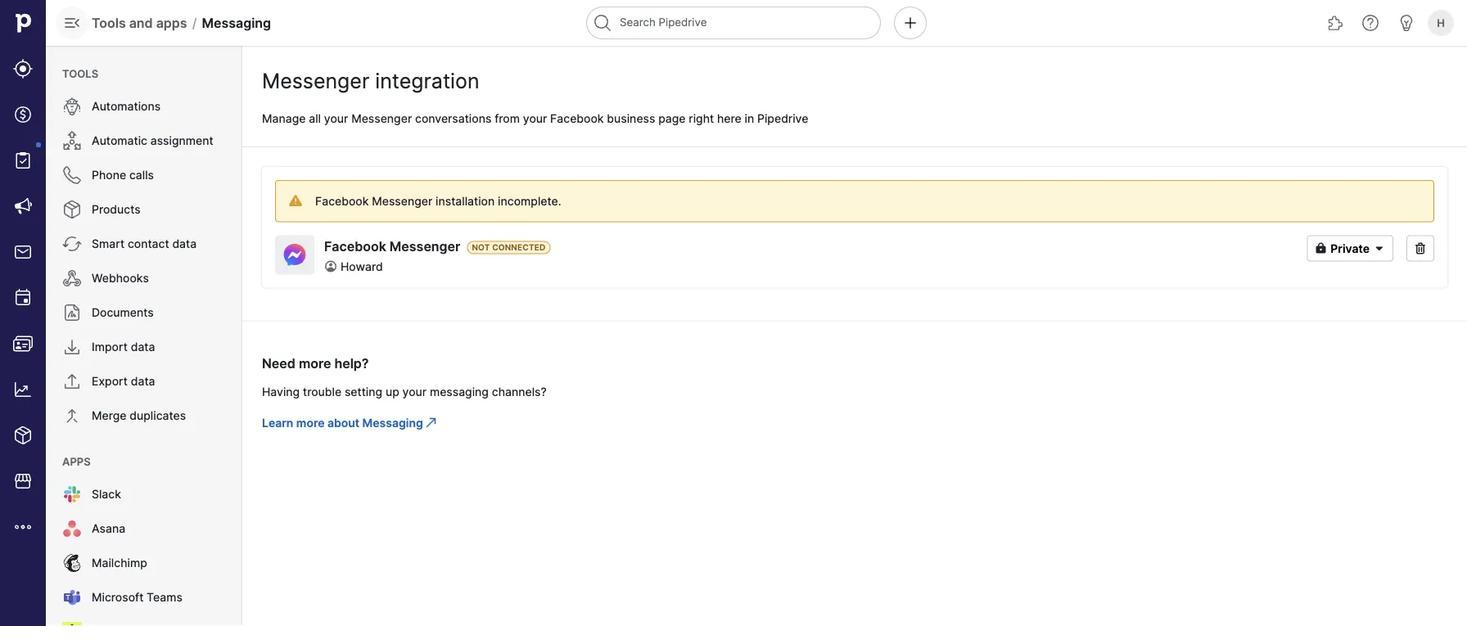 Task type: vqa. For each thing, say whether or not it's contained in the screenshot.
rightmost BCC
no



Task type: locate. For each thing, give the bounding box(es) containing it.
facebook
[[550, 111, 604, 125], [315, 194, 369, 208], [324, 239, 386, 255]]

color undefined image for microsoft teams
[[62, 588, 82, 608]]

color undefined image left mailchimp
[[62, 553, 82, 573]]

asana
[[92, 522, 125, 536]]

mailchimp
[[92, 556, 147, 570]]

color undefined image for slack
[[62, 485, 82, 504]]

6 color undefined image from the top
[[62, 406, 82, 426]]

color undefined image left automatic
[[62, 131, 82, 151]]

your right from
[[523, 111, 547, 125]]

assignment
[[150, 134, 213, 148]]

data
[[172, 237, 197, 251], [131, 340, 155, 354], [131, 375, 155, 388]]

facebook messenger installation incomplete.
[[315, 194, 561, 208]]

1 vertical spatial messaging
[[362, 416, 423, 430]]

2 color undefined image from the top
[[62, 269, 82, 288]]

documents link
[[52, 296, 236, 329]]

color undefined image inside "products" link
[[62, 200, 82, 219]]

messenger
[[262, 69, 369, 93], [351, 111, 412, 125], [372, 194, 433, 208], [390, 239, 461, 255]]

messaging right /
[[202, 15, 271, 31]]

private
[[1331, 242, 1370, 255]]

more right learn
[[296, 416, 325, 430]]

more for help?
[[299, 356, 331, 372]]

slack
[[92, 488, 121, 501]]

0 horizontal spatial color primary image
[[1314, 242, 1327, 255]]

1 vertical spatial more
[[296, 416, 325, 430]]

color undefined image left export
[[62, 372, 82, 391]]

h
[[1437, 16, 1445, 29]]

color undefined image for asana
[[62, 519, 82, 539]]

color undefined image inside the 'mailchimp' link
[[62, 553, 82, 573]]

color undefined image
[[62, 97, 82, 116], [62, 269, 82, 288], [62, 303, 82, 323], [62, 337, 82, 357], [62, 372, 82, 391], [62, 406, 82, 426], [62, 519, 82, 539], [62, 553, 82, 573], [62, 588, 82, 608]]

your
[[324, 111, 348, 125], [523, 111, 547, 125], [402, 385, 427, 399]]

7 color undefined image from the top
[[62, 519, 82, 539]]

tools
[[92, 15, 126, 31], [62, 67, 98, 80]]

color warning image
[[289, 194, 302, 207]]

color undefined image inside import data 'link'
[[62, 337, 82, 357]]

color primary image
[[1370, 239, 1389, 258], [1314, 242, 1327, 255]]

mailchimp link
[[52, 547, 236, 580]]

color undefined image left import
[[62, 337, 82, 357]]

data inside smart contact data link
[[172, 237, 197, 251]]

data right contact
[[172, 237, 197, 251]]

import
[[92, 340, 128, 354]]

9 color undefined image from the top
[[62, 588, 82, 608]]

3 color undefined image from the top
[[62, 303, 82, 323]]

quick add image
[[901, 13, 920, 33]]

color undefined image
[[62, 131, 82, 151], [13, 151, 33, 170], [62, 165, 82, 185], [62, 200, 82, 219], [62, 234, 82, 254], [62, 485, 82, 504], [62, 622, 82, 626]]

and
[[129, 15, 153, 31]]

uninstall image
[[1411, 242, 1430, 255]]

0 vertical spatial more
[[299, 356, 331, 372]]

color undefined image inside the automations 'link'
[[62, 97, 82, 116]]

messaging
[[202, 15, 271, 31], [362, 416, 423, 430]]

color undefined image inside smart contact data link
[[62, 234, 82, 254]]

merge
[[92, 409, 127, 423]]

data for import data
[[131, 340, 155, 354]]

2 vertical spatial data
[[131, 375, 155, 388]]

automations
[[92, 99, 161, 113]]

microsoft teams link
[[52, 581, 236, 614]]

8 color undefined image from the top
[[62, 553, 82, 573]]

leads image
[[13, 59, 33, 79]]

data right import
[[131, 340, 155, 354]]

more image
[[13, 517, 33, 537]]

automatic assignment
[[92, 134, 213, 148]]

insights image
[[13, 380, 33, 400]]

color undefined image for phone calls
[[62, 165, 82, 185]]

color undefined image inside merge duplicates link
[[62, 406, 82, 426]]

data inside export data link
[[131, 375, 155, 388]]

1 color undefined image from the top
[[62, 97, 82, 116]]

color primary image left uninstall icon
[[1370, 239, 1389, 258]]

messaging
[[430, 385, 489, 399]]

integration
[[375, 69, 479, 93]]

manage all your messenger conversations from your facebook business page right here in pipedrive
[[262, 111, 808, 125]]

color undefined image up campaigns image
[[13, 151, 33, 170]]

facebook for facebook messenger installation incomplete.
[[315, 194, 369, 208]]

data right export
[[131, 375, 155, 388]]

color undefined image inside slack link
[[62, 485, 82, 504]]

all
[[309, 111, 321, 125]]

0 vertical spatial messaging
[[202, 15, 271, 31]]

color undefined image inside automatic assignment link
[[62, 131, 82, 151]]

color undefined image left microsoft
[[62, 588, 82, 608]]

campaigns image
[[13, 197, 33, 216]]

right
[[689, 111, 714, 125]]

0 vertical spatial data
[[172, 237, 197, 251]]

facebook left business on the left of the page
[[550, 111, 604, 125]]

channels?
[[492, 385, 547, 399]]

color undefined image left asana
[[62, 519, 82, 539]]

your right all
[[324, 111, 348, 125]]

from
[[495, 111, 520, 125]]

0 vertical spatial tools
[[92, 15, 126, 31]]

messaging down up
[[362, 416, 423, 430]]

color undefined image inside phone calls link
[[62, 165, 82, 185]]

color undefined image for automatic assignment
[[62, 131, 82, 151]]

menu
[[0, 0, 46, 626], [46, 46, 242, 626]]

export data
[[92, 375, 155, 388]]

color undefined image inside export data link
[[62, 372, 82, 391]]

menu containing automations
[[46, 46, 242, 626]]

color undefined image left smart
[[62, 234, 82, 254]]

business
[[607, 111, 655, 125]]

sales assistant image
[[1397, 13, 1416, 33]]

color undefined image inside the webhooks link
[[62, 269, 82, 288]]

facebook right color warning image
[[315, 194, 369, 208]]

color primary image left 'private'
[[1314, 242, 1327, 255]]

color undefined image left phone
[[62, 165, 82, 185]]

1 vertical spatial data
[[131, 340, 155, 354]]

color undefined image inside 'documents' link
[[62, 303, 82, 323]]

tools for tools
[[62, 67, 98, 80]]

color undefined image left products
[[62, 200, 82, 219]]

tools down menu toggle image on the left top of the page
[[62, 67, 98, 80]]

color undefined image left merge
[[62, 406, 82, 426]]

4 color undefined image from the top
[[62, 337, 82, 357]]

data for export data
[[131, 375, 155, 388]]

your right up
[[402, 385, 427, 399]]

5 color undefined image from the top
[[62, 372, 82, 391]]

phone calls
[[92, 168, 154, 182]]

color undefined image right "deals" icon
[[62, 97, 82, 116]]

slack link
[[52, 478, 236, 511]]

color undefined image left documents
[[62, 303, 82, 323]]

color undefined image down microsoft teams link
[[62, 622, 82, 626]]

facebook up howard
[[324, 239, 386, 255]]

color undefined image inside asana link
[[62, 519, 82, 539]]

more up "trouble"
[[299, 356, 331, 372]]

tools left and
[[92, 15, 126, 31]]

apps
[[156, 15, 187, 31]]

more
[[299, 356, 331, 372], [296, 416, 325, 430]]

data inside import data 'link'
[[131, 340, 155, 354]]

1 vertical spatial tools
[[62, 67, 98, 80]]

sales inbox image
[[13, 242, 33, 262]]

1 vertical spatial facebook
[[315, 194, 369, 208]]

more for about
[[296, 416, 325, 430]]

color undefined image for merge duplicates
[[62, 406, 82, 426]]

facebook messenger
[[324, 239, 461, 255]]

having
[[262, 385, 300, 399]]

color undefined image down apps
[[62, 485, 82, 504]]

learn more about messaging
[[262, 416, 423, 430]]

setting
[[345, 385, 382, 399]]

1 horizontal spatial messaging
[[362, 416, 423, 430]]

up
[[386, 385, 399, 399]]

color undefined image inside microsoft teams link
[[62, 588, 82, 608]]

webhooks link
[[52, 262, 236, 295]]

tools for tools and apps / messaging
[[92, 15, 126, 31]]

microsoft
[[92, 591, 144, 605]]

need
[[262, 356, 295, 372]]

export
[[92, 375, 128, 388]]

products link
[[52, 193, 236, 226]]

2 vertical spatial facebook
[[324, 239, 386, 255]]

color undefined image left the webhooks
[[62, 269, 82, 288]]



Task type: describe. For each thing, give the bounding box(es) containing it.
tools and apps / messaging
[[92, 15, 271, 31]]

products image
[[13, 426, 33, 445]]

not connected
[[472, 243, 546, 253]]

0 horizontal spatial messaging
[[202, 15, 271, 31]]

menu toggle image
[[62, 13, 82, 33]]

incomplete.
[[498, 194, 561, 208]]

smart contact data link
[[52, 228, 236, 260]]

learn
[[262, 416, 293, 430]]

activities image
[[13, 288, 33, 308]]

manage
[[262, 111, 306, 125]]

teams
[[147, 591, 182, 605]]

color info image
[[425, 416, 438, 429]]

products
[[92, 203, 141, 217]]

import data link
[[52, 331, 236, 364]]

color undefined image for export data
[[62, 372, 82, 391]]

here
[[717, 111, 742, 125]]

2 horizontal spatial your
[[523, 111, 547, 125]]

messenger down messenger integration
[[351, 111, 412, 125]]

contact
[[128, 237, 169, 251]]

phone calls link
[[52, 159, 236, 192]]

0 vertical spatial facebook
[[550, 111, 604, 125]]

calls
[[129, 168, 154, 182]]

phone
[[92, 168, 126, 182]]

color undefined image for automations
[[62, 97, 82, 116]]

0 horizontal spatial your
[[324, 111, 348, 125]]

import data
[[92, 340, 155, 354]]

color secondary image
[[324, 260, 337, 273]]

in
[[745, 111, 754, 125]]

duplicates
[[130, 409, 186, 423]]

trouble
[[303, 385, 342, 399]]

learn more about messaging link
[[262, 416, 423, 430]]

color undefined image for webhooks
[[62, 269, 82, 288]]

help?
[[334, 356, 369, 372]]

smart
[[92, 237, 125, 251]]

deals image
[[13, 105, 33, 124]]

private button
[[1307, 235, 1394, 262]]

facebook for facebook messenger
[[324, 239, 386, 255]]

automations link
[[52, 90, 236, 123]]

having trouble setting up your messaging channels?
[[262, 385, 547, 399]]

messenger up all
[[262, 69, 369, 93]]

connected
[[492, 243, 546, 253]]

home image
[[11, 11, 35, 35]]

facebook messenger logo image
[[275, 235, 314, 275]]

not
[[472, 243, 490, 253]]

color undefined image for products
[[62, 200, 82, 219]]

color undefined image for documents
[[62, 303, 82, 323]]

messenger up facebook messenger
[[372, 194, 433, 208]]

/
[[192, 15, 197, 31]]

1 horizontal spatial your
[[402, 385, 427, 399]]

1 horizontal spatial color primary image
[[1370, 239, 1389, 258]]

export data link
[[52, 365, 236, 398]]

smart contact data
[[92, 237, 197, 251]]

Search Pipedrive field
[[586, 7, 881, 39]]

asana link
[[52, 513, 236, 545]]

marketplace image
[[13, 472, 33, 491]]

microsoft teams
[[92, 591, 182, 605]]

color undefined image for import data
[[62, 337, 82, 357]]

messenger integration
[[262, 69, 479, 93]]

apps
[[62, 455, 91, 468]]

howard
[[341, 260, 383, 273]]

page
[[658, 111, 686, 125]]

automatic assignment link
[[52, 124, 236, 157]]

color undefined image for smart contact data
[[62, 234, 82, 254]]

color undefined image for mailchimp
[[62, 553, 82, 573]]

merge duplicates
[[92, 409, 186, 423]]

messenger down facebook messenger installation incomplete.
[[390, 239, 461, 255]]

quick help image
[[1361, 13, 1380, 33]]

conversations
[[415, 111, 492, 125]]

automatic
[[92, 134, 147, 148]]

merge duplicates link
[[52, 400, 236, 432]]

pipedrive
[[757, 111, 808, 125]]

need more help?
[[262, 356, 369, 372]]

about
[[327, 416, 360, 430]]

webhooks
[[92, 271, 149, 285]]

h button
[[1425, 7, 1457, 39]]

contacts image
[[13, 334, 33, 354]]

documents
[[92, 306, 154, 320]]

installation
[[436, 194, 495, 208]]



